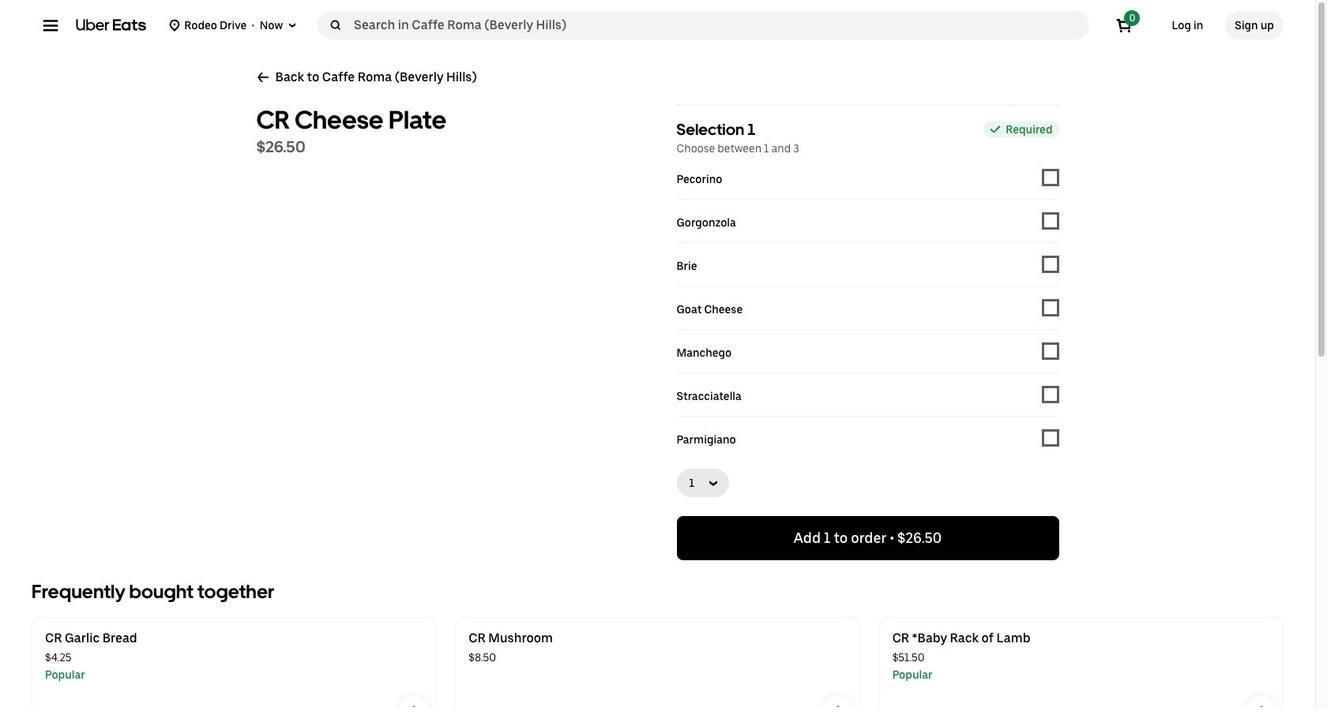 Task type: describe. For each thing, give the bounding box(es) containing it.
deliver to image
[[169, 19, 181, 32]]

2 quick add image from the left
[[830, 704, 846, 708]]

main navigation menu image
[[43, 17, 58, 33]]

Search in Caffe Roma (Beverly Hills) text field
[[354, 17, 1084, 33]]

quick add image
[[1254, 704, 1270, 708]]

deliver to image
[[286, 19, 299, 32]]



Task type: vqa. For each thing, say whether or not it's contained in the screenshot.
Open until 8:00 PM
no



Task type: locate. For each thing, give the bounding box(es) containing it.
quick add image
[[406, 704, 422, 708], [830, 704, 846, 708]]

uber eats home image
[[76, 19, 146, 32]]

1 quick add image from the left
[[406, 704, 422, 708]]

1 horizontal spatial quick add image
[[830, 704, 846, 708]]

0 horizontal spatial quick add image
[[406, 704, 422, 708]]

go back image
[[256, 71, 269, 84]]



